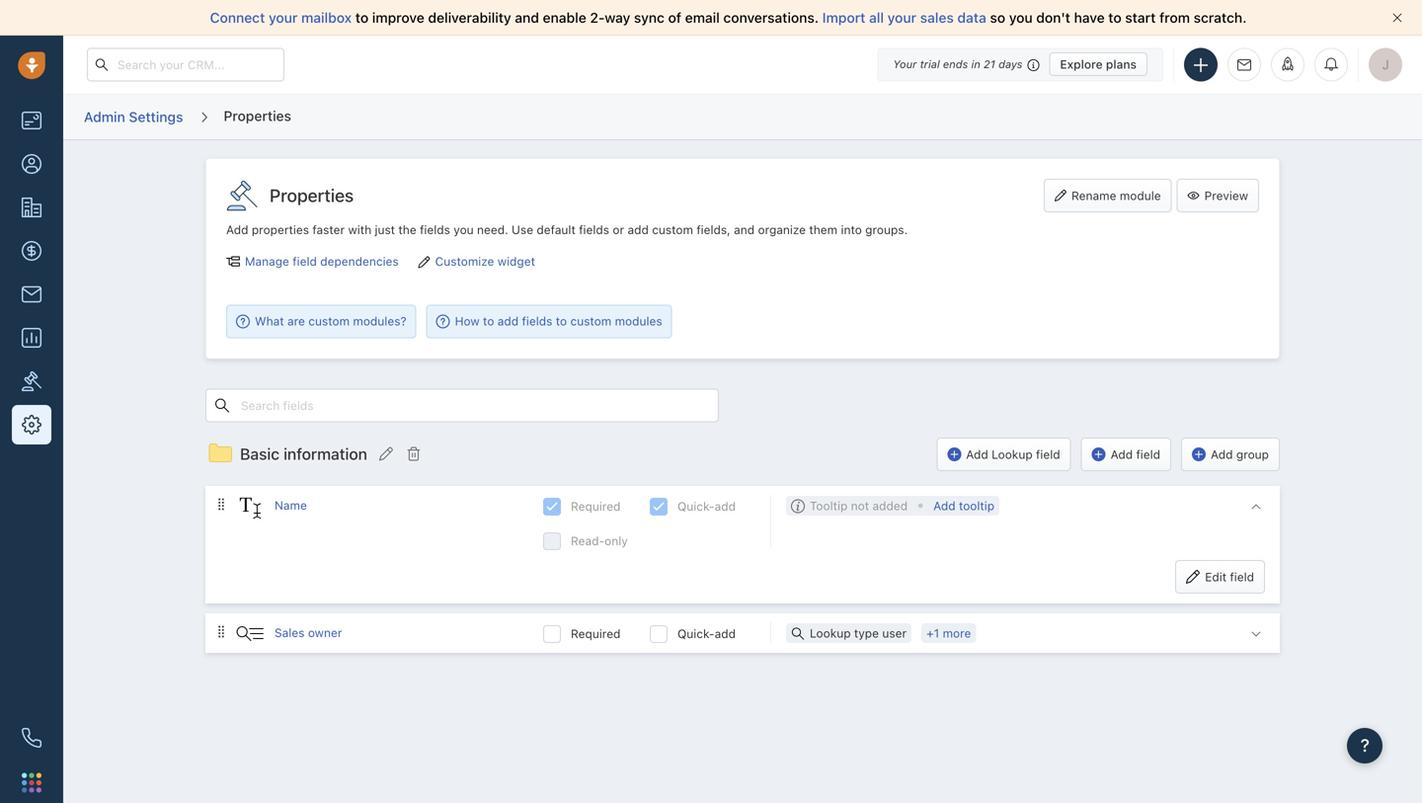 Task type: describe. For each thing, give the bounding box(es) containing it.
required for sales owner
[[571, 627, 621, 640]]

add for add lookup field
[[966, 447, 989, 461]]

field for edit
[[1230, 570, 1255, 584]]

your
[[893, 58, 917, 71]]

0 horizontal spatial you
[[454, 223, 474, 237]]

scratch.
[[1194, 9, 1247, 26]]

of
[[668, 9, 682, 26]]

quick-add for sales owner
[[678, 627, 736, 640]]

add lookup field button
[[937, 437, 1071, 471]]

ends
[[943, 58, 968, 71]]

21
[[984, 58, 996, 71]]

2-
[[590, 9, 605, 26]]

have
[[1074, 9, 1105, 26]]

email
[[685, 9, 720, 26]]

modules?
[[353, 314, 407, 328]]

2 your from the left
[[888, 9, 917, 26]]

+1 more link
[[927, 626, 971, 640]]

how
[[455, 314, 480, 328]]

customize widget
[[435, 255, 535, 268]]

read-
[[571, 534, 605, 548]]

admin
[[84, 108, 125, 125]]

quick- for sales owner
[[678, 627, 715, 640]]

only
[[605, 534, 628, 548]]

connect
[[210, 9, 265, 26]]

rename module
[[1072, 189, 1161, 203]]

settings
[[129, 108, 183, 125]]

required for name
[[571, 499, 621, 513]]

form text image
[[235, 493, 265, 522]]

field for manage
[[293, 255, 317, 268]]

improve
[[372, 9, 425, 26]]

deliverability
[[428, 9, 511, 26]]

add for add group
[[1211, 447, 1233, 461]]

send email image
[[1238, 59, 1252, 71]]

tooltip not added
[[810, 499, 908, 513]]

explore
[[1060, 57, 1103, 71]]

tooltip
[[810, 499, 848, 513]]

default
[[537, 223, 576, 237]]

manage
[[245, 255, 289, 268]]

trial
[[920, 58, 940, 71]]

need.
[[477, 223, 508, 237]]

add for add field
[[1111, 447, 1133, 461]]

to right how
[[483, 314, 494, 328]]

0 vertical spatial properties
[[224, 107, 291, 124]]

from
[[1160, 9, 1190, 26]]

conversations.
[[724, 9, 819, 26]]

+1
[[927, 626, 940, 640]]

0 horizontal spatial custom
[[308, 314, 350, 328]]

organize
[[758, 223, 806, 237]]

faster
[[313, 223, 345, 237]]

ui drag handle image
[[215, 625, 227, 639]]

import all your sales data link
[[823, 9, 990, 26]]

enable
[[543, 9, 587, 26]]

1 your from the left
[[269, 9, 298, 26]]

customize widget button
[[419, 252, 535, 271]]

the
[[398, 223, 417, 237]]

don't
[[1037, 9, 1071, 26]]

way
[[605, 9, 631, 26]]

added
[[873, 499, 908, 513]]

widget
[[498, 255, 535, 268]]

how to add fields to custom modules link
[[436, 313, 663, 330]]

add properties faster with just the fields you need. use default fields or add custom fields, and organize them into groups.
[[226, 223, 908, 237]]

rename module button
[[1044, 179, 1172, 212]]

sales
[[920, 9, 954, 26]]

are
[[287, 314, 305, 328]]

plans
[[1106, 57, 1137, 71]]

fields,
[[697, 223, 731, 237]]

owner
[[308, 626, 342, 639]]

0 vertical spatial and
[[515, 9, 539, 26]]

user
[[882, 626, 907, 640]]

edit field button
[[1176, 560, 1265, 594]]

form auto_complete image
[[235, 618, 265, 648]]

1 vertical spatial lookup
[[810, 626, 851, 640]]

to right mailbox
[[355, 9, 369, 26]]

add for add tooltip
[[934, 499, 956, 513]]

explore plans link
[[1049, 52, 1148, 76]]

so
[[990, 9, 1006, 26]]

data
[[958, 9, 987, 26]]

0 horizontal spatial fields
[[420, 223, 450, 237]]

add lookup field
[[966, 447, 1061, 461]]

days
[[999, 58, 1023, 71]]

add field
[[1111, 447, 1161, 461]]

add tooltip link
[[934, 496, 995, 516]]

group
[[1237, 447, 1269, 461]]

your trial ends in 21 days
[[893, 58, 1023, 71]]

add field button
[[1081, 437, 1172, 471]]

freshworks switcher image
[[22, 773, 41, 793]]



Task type: vqa. For each thing, say whether or not it's contained in the screenshot.
2nd Support from the top
no



Task type: locate. For each thing, give the bounding box(es) containing it.
what are custom modules? link
[[236, 313, 407, 330]]

you
[[1009, 9, 1033, 26], [454, 223, 474, 237]]

quick-add for name
[[678, 499, 736, 513]]

0 vertical spatial lookup
[[992, 447, 1033, 461]]

phone element
[[12, 718, 51, 758]]

field inside add lookup field button
[[1036, 447, 1061, 461]]

required up "read-only"
[[571, 499, 621, 513]]

custom left fields, at top
[[652, 223, 693, 237]]

your right all at top
[[888, 9, 917, 26]]

field left add group button
[[1136, 447, 1161, 461]]

admin settings
[[84, 108, 183, 125]]

edit
[[1205, 570, 1227, 584]]

quick-
[[678, 499, 715, 513], [678, 627, 715, 640]]

required down "read-only"
[[571, 627, 621, 640]]

basic information
[[240, 444, 367, 463]]

0 horizontal spatial lookup
[[810, 626, 851, 640]]

manage field dependencies
[[245, 255, 399, 268]]

custom
[[652, 223, 693, 237], [308, 314, 350, 328], [570, 314, 612, 328]]

them
[[809, 223, 838, 237]]

1 quick-add from the top
[[678, 499, 736, 513]]

sync
[[634, 9, 665, 26]]

1 vertical spatial quick-
[[678, 627, 715, 640]]

just
[[375, 223, 395, 237]]

0 vertical spatial you
[[1009, 9, 1033, 26]]

and right fields, at top
[[734, 223, 755, 237]]

and left enable on the top left of the page
[[515, 9, 539, 26]]

field inside 'manage field dependencies' 'link'
[[293, 255, 317, 268]]

read-only
[[571, 534, 628, 548]]

lookup type user
[[810, 626, 907, 640]]

rename
[[1072, 189, 1117, 203]]

preview
[[1205, 189, 1249, 203]]

lookup up "tooltip"
[[992, 447, 1033, 461]]

you right so
[[1009, 9, 1033, 26]]

lookup inside button
[[992, 447, 1033, 461]]

more
[[943, 626, 971, 640]]

1 horizontal spatial custom
[[570, 314, 612, 328]]

properties image
[[22, 371, 41, 391]]

to left start
[[1109, 9, 1122, 26]]

groups.
[[866, 223, 908, 237]]

in
[[972, 58, 981, 71]]

add tooltip
[[934, 499, 995, 513]]

0 horizontal spatial your
[[269, 9, 298, 26]]

field
[[293, 255, 317, 268], [1036, 447, 1061, 461], [1136, 447, 1161, 461], [1230, 570, 1255, 584]]

what are custom modules?
[[255, 314, 407, 328]]

close image
[[1393, 13, 1403, 23]]

sales owner
[[275, 626, 342, 639]]

1 required from the top
[[571, 499, 621, 513]]

how to add fields to custom modules
[[455, 314, 663, 328]]

your left mailbox
[[269, 9, 298, 26]]

add group button
[[1181, 437, 1280, 471]]

dependencies
[[320, 255, 399, 268]]

1 quick- from the top
[[678, 499, 715, 513]]

your
[[269, 9, 298, 26], [888, 9, 917, 26]]

1 vertical spatial and
[[734, 223, 755, 237]]

required
[[571, 499, 621, 513], [571, 627, 621, 640]]

properties up faster
[[270, 185, 354, 206]]

quick- for name
[[678, 499, 715, 513]]

2 quick-add from the top
[[678, 627, 736, 640]]

properties
[[224, 107, 291, 124], [270, 185, 354, 206]]

field right manage
[[293, 255, 317, 268]]

type
[[854, 626, 879, 640]]

information
[[284, 444, 367, 463]]

custom left the modules
[[570, 314, 612, 328]]

2 quick- from the top
[[678, 627, 715, 640]]

add for add properties faster with just the fields you need. use default fields or add custom fields, and organize them into groups.
[[226, 223, 248, 237]]

add inside 'button'
[[1111, 447, 1133, 461]]

explore plans
[[1060, 57, 1137, 71]]

phone image
[[22, 728, 41, 748]]

mailbox
[[301, 9, 352, 26]]

modules
[[615, 314, 663, 328]]

edit field
[[1205, 570, 1255, 584]]

field right edit
[[1230, 570, 1255, 584]]

or
[[613, 223, 624, 237]]

what
[[255, 314, 284, 328]]

field for add
[[1136, 447, 1161, 461]]

import
[[823, 9, 866, 26]]

fields left or
[[579, 223, 610, 237]]

fields down the widget at left top
[[522, 314, 553, 328]]

ui drag handle image
[[215, 497, 227, 511]]

Search your CRM... text field
[[87, 48, 284, 81]]

you left the need.
[[454, 223, 474, 237]]

manage field dependencies link
[[226, 253, 409, 270]]

add
[[628, 223, 649, 237], [498, 314, 519, 328], [715, 499, 736, 513], [715, 627, 736, 640]]

all
[[869, 9, 884, 26]]

1 horizontal spatial your
[[888, 9, 917, 26]]

into
[[841, 223, 862, 237]]

fields right the
[[420, 223, 450, 237]]

customize
[[435, 255, 494, 268]]

+1 more
[[927, 626, 971, 640]]

connect your mailbox to improve deliverability and enable 2-way sync of email conversations. import all your sales data so you don't have to start from scratch.
[[210, 9, 1247, 26]]

fields
[[420, 223, 450, 237], [579, 223, 610, 237], [522, 314, 553, 328]]

0 horizontal spatial and
[[515, 9, 539, 26]]

Search fields text field
[[205, 388, 719, 422]]

what's new image
[[1281, 57, 1295, 71]]

not
[[851, 499, 869, 513]]

1 horizontal spatial and
[[734, 223, 755, 237]]

to left the modules
[[556, 314, 567, 328]]

sales
[[275, 626, 305, 639]]

field inside edit field button
[[1230, 570, 1255, 584]]

connect your mailbox link
[[210, 9, 355, 26]]

tooltip
[[959, 499, 995, 513]]

with
[[348, 223, 372, 237]]

0 vertical spatial required
[[571, 499, 621, 513]]

2 horizontal spatial fields
[[579, 223, 610, 237]]

2 horizontal spatial custom
[[652, 223, 693, 237]]

field inside add field 'button'
[[1136, 447, 1161, 461]]

1 horizontal spatial fields
[[522, 314, 553, 328]]

1 vertical spatial quick-add
[[678, 627, 736, 640]]

name
[[275, 498, 307, 512]]

custom right are
[[308, 314, 350, 328]]

preview button
[[1177, 179, 1259, 212]]

1 vertical spatial you
[[454, 223, 474, 237]]

2 required from the top
[[571, 627, 621, 640]]

add group
[[1211, 447, 1269, 461]]

1 vertical spatial properties
[[270, 185, 354, 206]]

properties
[[252, 223, 309, 237]]

use
[[512, 223, 533, 237]]

0 vertical spatial quick-add
[[678, 499, 736, 513]]

field left add field 'button'
[[1036, 447, 1061, 461]]

1 vertical spatial required
[[571, 627, 621, 640]]

lookup left type at bottom right
[[810, 626, 851, 640]]

basic
[[240, 444, 280, 463]]

admin settings link
[[83, 102, 184, 133]]

1 horizontal spatial lookup
[[992, 447, 1033, 461]]

1 horizontal spatial you
[[1009, 9, 1033, 26]]

0 vertical spatial quick-
[[678, 499, 715, 513]]

properties down search your crm... text box
[[224, 107, 291, 124]]

module
[[1120, 189, 1161, 203]]



